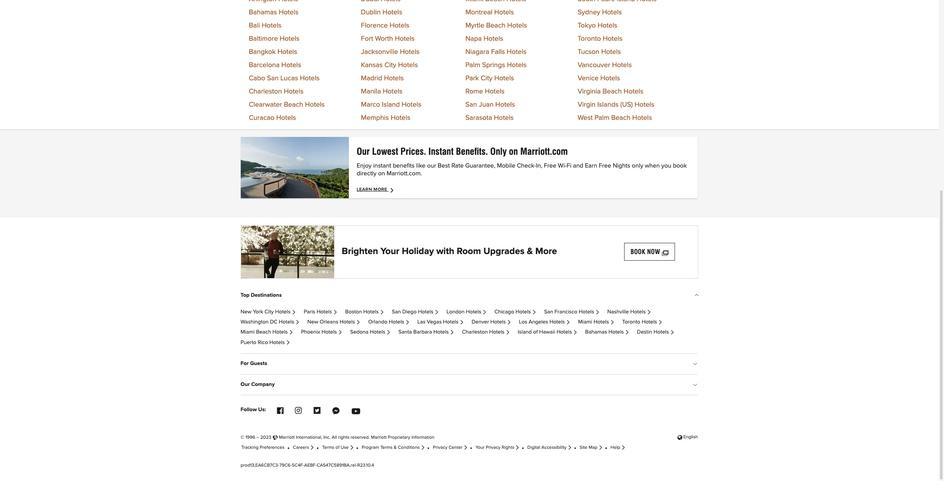 Task type: describe. For each thing, give the bounding box(es) containing it.
san for san francisco hotels
[[545, 309, 554, 315]]

79c6-
[[280, 464, 292, 468]]

international,
[[296, 435, 323, 440]]

napa hotels
[[466, 35, 504, 42]]

washington dc hotels link
[[241, 319, 300, 325]]

manila hotels link
[[361, 88, 403, 95]]

beach for clearwater beach hotels
[[284, 101, 303, 108]]

guarantee,
[[466, 162, 496, 169]]

london
[[447, 309, 465, 315]]

denver hotels
[[472, 319, 506, 325]]

site map
[[580, 445, 598, 450]]

arrow right image for careers
[[310, 446, 315, 450]]

woman with ice skates sipping hot cocoa looking at lights on ice rink image
[[241, 226, 334, 278]]

sydney hotels
[[578, 9, 622, 16]]

benefits.
[[456, 146, 488, 157]]

phoenix hotels
[[301, 330, 337, 335]]

marriott.com
[[521, 146, 568, 157]]

company
[[251, 382, 275, 387]]

vancouver hotels
[[578, 62, 632, 69]]

washington
[[241, 319, 269, 325]]

arrow up image
[[695, 293, 698, 299]]

1 vertical spatial bahamas hotels link
[[586, 330, 630, 335]]

bali hotels
[[249, 22, 282, 29]]

dot image for site
[[575, 447, 577, 449]]

ca547c5891ba,rel-
[[317, 464, 358, 468]]

beach for miami beach hotels
[[256, 330, 271, 335]]

arrow right image for bahamas hotels
[[626, 331, 630, 335]]

enjoy instant benefits like our best rate guarantee, mobile check-in, free wi-fi and earn free nights only when you book directly on marriott.com.
[[357, 162, 687, 176]]

1 horizontal spatial &
[[527, 247, 533, 256]]

arrow right image for charleston hotels
[[506, 331, 510, 335]]

1 free from the left
[[544, 162, 557, 169]]

destinations
[[251, 292, 282, 298]]

san juan hotels
[[466, 101, 516, 108]]

privacy center link
[[433, 445, 468, 450]]

rome
[[466, 88, 483, 95]]

paris
[[304, 309, 316, 315]]

holiday
[[402, 247, 434, 256]]

santa barbara hotels link
[[399, 330, 455, 335]]

book
[[631, 248, 646, 256]]

guests
[[250, 361, 267, 367]]

francisco
[[555, 309, 578, 315]]

arrow right image for sedona hotels
[[387, 331, 391, 335]]

beach for myrtle beach hotels
[[487, 22, 506, 29]]

top destinations link
[[241, 286, 698, 304]]

san for san diego hotels
[[392, 309, 401, 315]]

new for new york city hotels
[[241, 309, 252, 315]]

falls
[[492, 48, 505, 55]]

myrtle
[[466, 22, 485, 29]]

arrow down image
[[695, 383, 698, 389]]

0 horizontal spatial palm
[[466, 62, 481, 69]]

bali hotels link
[[249, 22, 282, 29]]

vegas
[[427, 319, 442, 325]]

1 vertical spatial charleston hotels link
[[462, 330, 510, 335]]

miami beach hotels link
[[241, 330, 293, 335]]

memphis hotels link
[[361, 114, 411, 121]]

all
[[332, 435, 337, 440]]

with
[[437, 247, 455, 256]]

inc.
[[324, 435, 331, 440]]

new york city hotels
[[241, 309, 291, 315]]

beach down virgin islands (us) hotels link
[[612, 114, 631, 121]]

myrtle beach hotels
[[466, 22, 528, 29]]

toronto hotels for toronto hotels link to the top
[[578, 35, 623, 42]]

arrow right image for miami beach hotels
[[289, 331, 293, 335]]

1996
[[246, 435, 255, 440]]

now
[[648, 248, 661, 256]]

arrow right image for miami hotels
[[611, 321, 615, 324]]

of for terms
[[336, 445, 340, 450]]

0 horizontal spatial more
[[374, 187, 388, 192]]

baltimore hotels link
[[249, 35, 300, 42]]

london hotels link
[[447, 309, 487, 315]]

arrow right image for digital accessibility
[[568, 446, 572, 450]]

top
[[241, 292, 250, 298]]

madrid hotels
[[361, 75, 404, 82]]

lowest
[[372, 146, 399, 157]]

miami for miami hotels
[[579, 319, 593, 325]]

1 horizontal spatial bahamas hotels
[[586, 330, 624, 335]]

2 privacy from the left
[[486, 445, 501, 450]]

dc
[[270, 319, 278, 325]]

city for kansas
[[385, 62, 397, 69]]

arrow right image for chicago hotels
[[533, 310, 537, 314]]

arrow right image for toronto hotels
[[659, 321, 663, 324]]

fort worth hotels link
[[361, 35, 415, 42]]

5 dot image from the left
[[606, 447, 608, 449]]

islands
[[598, 101, 619, 108]]

tucson hotels link
[[578, 48, 622, 55]]

hawaii
[[540, 330, 556, 335]]

denver hotels link
[[472, 319, 512, 325]]

juan
[[479, 101, 494, 108]]

proprietary
[[388, 435, 411, 440]]

virgin islands (us) hotels link
[[578, 101, 655, 108]]

when
[[646, 162, 660, 169]]

dot image for privacy
[[428, 447, 430, 449]]

help
[[611, 445, 621, 450]]

wi-
[[558, 162, 567, 169]]

0 vertical spatial bahamas hotels
[[249, 9, 299, 16]]

1 vertical spatial toronto
[[623, 319, 641, 325]]

arrow right image for terms of use
[[350, 446, 354, 450]]

destin
[[638, 330, 653, 335]]

cabo san lucas hotels
[[249, 75, 320, 82]]

for guests
[[241, 361, 267, 367]]

earn
[[585, 162, 598, 169]]

mi globe image
[[273, 434, 278, 440]]

2 marriott from the left
[[371, 435, 387, 440]]

0 vertical spatial bahamas
[[249, 9, 277, 16]]

center
[[449, 445, 463, 450]]

washington dc hotels
[[241, 319, 294, 325]]

our for our lowest prices.  instant benefits.  only on marriott.com
[[357, 146, 370, 157]]

virginia beach hotels link
[[578, 88, 644, 95]]

miami for miami beach hotels
[[241, 330, 255, 335]]

san diego hotels
[[392, 309, 434, 315]]

palm springs hotels link
[[466, 62, 527, 69]]

barcelona hotels link
[[249, 62, 301, 69]]

1 horizontal spatial bahamas
[[586, 330, 608, 335]]

preferences
[[260, 445, 285, 450]]

tokyo
[[578, 22, 596, 29]]

kansas
[[361, 62, 383, 69]]

our company link
[[241, 376, 698, 393]]

boston
[[346, 309, 362, 315]]

1 vertical spatial charleston
[[462, 330, 488, 335]]

vancouver
[[578, 62, 611, 69]]

0 vertical spatial charleston hotels link
[[249, 88, 304, 95]]

arrow right image for orlando hotels
[[406, 321, 410, 324]]

2023
[[261, 435, 272, 440]]

program terms & conditions link
[[362, 445, 425, 450]]

rate
[[452, 162, 464, 169]]

only
[[491, 146, 507, 157]]

arrow right image for phoenix hotels
[[338, 331, 343, 335]]

new york city hotels link
[[241, 309, 296, 315]]

dot image for digital
[[522, 447, 524, 449]]

opens in a new browser window. image
[[663, 248, 669, 256]]

r23.10.4
[[358, 464, 374, 468]]

1 horizontal spatial your
[[476, 445, 485, 450]]

venice hotels link
[[578, 75, 621, 82]]

santa barbara hotels
[[399, 330, 449, 335]]

dot image for program
[[357, 447, 359, 449]]

sarasota hotels
[[466, 114, 514, 121]]

1 vertical spatial &
[[394, 445, 397, 450]]

san francisco hotels link
[[545, 309, 600, 315]]

for guests link
[[241, 355, 698, 373]]

1 horizontal spatial island
[[518, 330, 532, 335]]

arrow right image for new orleans hotels
[[356, 321, 361, 324]]

virginia
[[578, 88, 601, 95]]



Task type: vqa. For each thing, say whether or not it's contained in the screenshot.
CENTER
yes



Task type: locate. For each thing, give the bounding box(es) containing it.
of for island
[[534, 330, 538, 335]]

arrow right image up orlando
[[380, 310, 384, 314]]

arrow right image for new york city hotels
[[292, 310, 296, 314]]

0 horizontal spatial bahamas hotels link
[[249, 9, 299, 16]]

dot image for terms of use
[[317, 447, 319, 449]]

arrow right image inside the new orleans hotels link
[[356, 321, 361, 324]]

1 horizontal spatial terms
[[381, 445, 393, 450]]

1 dot image from the left
[[357, 447, 359, 449]]

& down the proprietary
[[394, 445, 397, 450]]

venice hotels
[[578, 75, 621, 82]]

boston hotels
[[346, 309, 379, 315]]

privacy left rights
[[486, 445, 501, 450]]

marriott.com.
[[387, 170, 422, 176]]

arrow right image right dc
[[296, 321, 300, 324]]

beach
[[487, 22, 506, 29], [603, 88, 622, 95], [284, 101, 303, 108], [612, 114, 631, 121], [256, 330, 271, 335]]

0 horizontal spatial city
[[265, 309, 274, 315]]

follow us:
[[241, 407, 266, 413]]

arrow right image for nashville hotels
[[647, 310, 652, 314]]

0 horizontal spatial marriott
[[279, 435, 295, 440]]

1 vertical spatial charleston hotels
[[462, 330, 505, 335]]

arrow right image left the 'site'
[[568, 446, 572, 450]]

0 horizontal spatial dot image
[[288, 447, 290, 449]]

palm down the islands
[[595, 114, 610, 121]]

conditions
[[398, 445, 420, 450]]

1 horizontal spatial on
[[509, 146, 518, 157]]

1 horizontal spatial of
[[534, 330, 538, 335]]

city down jacksonville hotels
[[385, 62, 397, 69]]

charleston up 'clearwater'
[[249, 88, 282, 95]]

arrow right image for london hotels
[[483, 310, 487, 314]]

toronto hotels up destin in the right bottom of the page
[[623, 319, 658, 325]]

niagara falls hotels
[[466, 48, 527, 55]]

toronto up tucson
[[578, 35, 602, 42]]

0 vertical spatial island
[[382, 101, 400, 108]]

worth
[[375, 35, 393, 42]]

cabo san lucas hotels link
[[249, 75, 320, 82]]

of down angeles
[[534, 330, 538, 335]]

arrow right image
[[390, 187, 396, 193], [296, 321, 300, 324], [460, 321, 464, 324], [507, 321, 512, 324], [611, 321, 615, 324], [659, 321, 663, 324], [450, 331, 455, 335], [574, 331, 578, 335], [286, 341, 290, 345], [310, 446, 315, 450], [350, 446, 354, 450], [421, 446, 425, 450], [599, 446, 603, 450], [622, 446, 626, 450]]

toronto hotels link up 'tucson hotels' link in the top of the page
[[578, 35, 623, 42]]

book now link
[[625, 243, 676, 261]]

0 vertical spatial city
[[385, 62, 397, 69]]

arrow right image inside "privacy center" 'link'
[[464, 446, 468, 450]]

arrow right image down miami beach hotels link
[[286, 341, 290, 345]]

arrow right image up denver hotels
[[483, 310, 487, 314]]

new orleans hotels link
[[308, 319, 361, 325]]

arrow right image inside san diego hotels link
[[435, 310, 439, 314]]

arrow right image for los angeles hotels
[[567, 321, 571, 324]]

park city hotels
[[466, 75, 515, 82]]

arrow right image inside phoenix hotels "link"
[[338, 331, 343, 335]]

0 vertical spatial toronto hotels link
[[578, 35, 623, 42]]

dot image down marriott international, inc. all rights reserved. marriott proprietary information at the bottom left
[[357, 447, 359, 449]]

dot image right center
[[471, 447, 473, 449]]

0 vertical spatial more
[[374, 187, 388, 192]]

arrow right image for santa barbara hotels
[[450, 331, 455, 335]]

your left holiday
[[381, 247, 400, 256]]

arrow right image
[[292, 310, 296, 314], [333, 310, 338, 314], [380, 310, 384, 314], [435, 310, 439, 314], [483, 310, 487, 314], [533, 310, 537, 314], [596, 310, 600, 314], [647, 310, 652, 314], [356, 321, 361, 324], [406, 321, 410, 324], [567, 321, 571, 324], [289, 331, 293, 335], [338, 331, 343, 335], [387, 331, 391, 335], [506, 331, 510, 335], [626, 331, 630, 335], [671, 331, 675, 335], [464, 446, 468, 450], [516, 446, 520, 450], [568, 446, 572, 450]]

arrow right image right rights
[[516, 446, 520, 450]]

0 horizontal spatial free
[[544, 162, 557, 169]]

arrow right image inside island of hawaii hotels link
[[574, 331, 578, 335]]

dublin hotels
[[361, 9, 403, 16]]

arrow right image inside puerto rico hotels link
[[286, 341, 290, 345]]

0 horizontal spatial terms
[[322, 445, 335, 450]]

1 horizontal spatial miami
[[579, 319, 593, 325]]

0 vertical spatial toronto
[[578, 35, 602, 42]]

arrow right image right 'learn more'
[[390, 187, 396, 193]]

london hotels
[[447, 309, 482, 315]]

arrow right image inside the chicago hotels link
[[533, 310, 537, 314]]

free right earn
[[599, 162, 612, 169]]

1 privacy from the left
[[433, 445, 448, 450]]

arrow right image up "santa"
[[406, 321, 410, 324]]

use
[[341, 445, 349, 450]]

1 horizontal spatial more
[[536, 247, 558, 256]]

montreal hotels
[[466, 9, 514, 16]]

palm springs hotels
[[466, 62, 527, 69]]

arrow right image inside 'your privacy rights' link
[[516, 446, 520, 450]]

montreal
[[466, 9, 493, 16]]

paris hotels link
[[304, 309, 338, 315]]

bangkok
[[249, 48, 276, 55]]

information
[[412, 435, 435, 440]]

prod13,ea6cb7c3-
[[241, 464, 280, 468]]

2 horizontal spatial dot image
[[471, 447, 473, 449]]

0 vertical spatial new
[[241, 309, 252, 315]]

manila
[[361, 88, 381, 95]]

virginia beach hotels
[[578, 88, 644, 95]]

arrow right image inside toronto hotels link
[[659, 321, 663, 324]]

dot image left careers
[[288, 447, 290, 449]]

2 dot image from the left
[[428, 447, 430, 449]]

arrow right image down orlando hotels link
[[387, 331, 391, 335]]

arrow right image for puerto rico hotels
[[286, 341, 290, 345]]

arrow right image inside new york city hotels link
[[292, 310, 296, 314]]

1 marriott from the left
[[279, 435, 295, 440]]

1 horizontal spatial new
[[308, 319, 319, 325]]

room
[[457, 247, 482, 256]]

2 terms from the left
[[381, 445, 393, 450]]

new left york
[[241, 309, 252, 315]]

toronto down nashville hotels link at the bottom right
[[623, 319, 641, 325]]

free
[[544, 162, 557, 169], [599, 162, 612, 169]]

arrow right image for destin hotels
[[671, 331, 675, 335]]

0 vertical spatial your
[[381, 247, 400, 256]]

0 horizontal spatial new
[[241, 309, 252, 315]]

on down instant
[[378, 170, 385, 176]]

san up "los angeles hotels" link
[[545, 309, 554, 315]]

arrow right image inside miami beach hotels link
[[289, 331, 293, 335]]

beach up the curacao hotels link
[[284, 101, 303, 108]]

1 horizontal spatial free
[[599, 162, 612, 169]]

site
[[580, 445, 588, 450]]

arrow right image right map
[[599, 446, 603, 450]]

arrow right image inside san francisco hotels link
[[596, 310, 600, 314]]

arrow right image down san francisco hotels on the right bottom of the page
[[567, 321, 571, 324]]

brighten
[[342, 247, 379, 256]]

charleston hotels for bottommost charleston hotels link
[[462, 330, 505, 335]]

charleston hotels down cabo san lucas hotels link
[[249, 88, 304, 95]]

bahamas hotels up bali hotels "link"
[[249, 9, 299, 16]]

nashville hotels
[[608, 309, 646, 315]]

new for new orleans hotels
[[308, 319, 319, 325]]

1 horizontal spatial our
[[357, 146, 370, 157]]

1 horizontal spatial bahamas hotels link
[[586, 330, 630, 335]]

2 free from the left
[[599, 162, 612, 169]]

arrow right image up sedona
[[356, 321, 361, 324]]

marriott
[[279, 435, 295, 440], [371, 435, 387, 440]]

arrow right image right center
[[464, 446, 468, 450]]

arrow right image down san francisco hotels link
[[574, 331, 578, 335]]

arrow right image for program terms & conditions
[[421, 446, 425, 450]]

1 terms from the left
[[322, 445, 335, 450]]

curacao hotels
[[249, 114, 296, 121]]

arrow right image down international,
[[310, 446, 315, 450]]

park city hotels link
[[466, 75, 515, 82]]

prod13,ea6cb7c3-79c6-5c4f-aebf-ca547c5891ba,rel-r23.10.4
[[241, 464, 374, 468]]

arrow right image inside "los angeles hotels" link
[[567, 321, 571, 324]]

cabo
[[249, 75, 265, 82]]

toronto hotels link
[[578, 35, 623, 42], [623, 319, 663, 325]]

charleston down denver
[[462, 330, 488, 335]]

arrow right image right use
[[350, 446, 354, 450]]

program terms & conditions
[[362, 445, 420, 450]]

new up 'phoenix'
[[308, 319, 319, 325]]

marriott up program
[[371, 435, 387, 440]]

globe image
[[678, 435, 683, 440]]

1 horizontal spatial marriott
[[371, 435, 387, 440]]

marriott right mi globe image
[[279, 435, 295, 440]]

0 vertical spatial bahamas hotels link
[[249, 9, 299, 16]]

west palm beach hotels link
[[578, 114, 653, 121]]

toronto hotels for toronto hotels link to the bottom
[[623, 319, 658, 325]]

1 horizontal spatial toronto
[[623, 319, 641, 325]]

dublin
[[361, 9, 381, 16]]

privacy left center
[[433, 445, 448, 450]]

0 horizontal spatial of
[[336, 445, 340, 450]]

arrow down image
[[695, 362, 698, 368]]

destin hotels link
[[638, 330, 675, 335]]

miami up puerto at the bottom of page
[[241, 330, 255, 335]]

west palm beach hotels
[[578, 114, 653, 121]]

0 horizontal spatial toronto
[[578, 35, 602, 42]]

0 horizontal spatial your
[[381, 247, 400, 256]]

terms right program
[[381, 445, 393, 450]]

arrow right image down 'las vegas hotels' link
[[450, 331, 455, 335]]

miami down san francisco hotels link
[[579, 319, 593, 325]]

los angeles hotels link
[[519, 319, 571, 325]]

tracking preferences
[[242, 445, 285, 450]]

barcelona hotels
[[249, 62, 301, 69]]

florence hotels link
[[361, 22, 410, 29]]

free right in,
[[544, 162, 557, 169]]

arrow right image inside site map link
[[599, 446, 603, 450]]

0 vertical spatial palm
[[466, 62, 481, 69]]

0 vertical spatial toronto hotels
[[578, 35, 623, 42]]

arrow right image for boston hotels
[[380, 310, 384, 314]]

& right upgrades
[[527, 247, 533, 256]]

1 vertical spatial city
[[481, 75, 493, 82]]

beach up rico
[[256, 330, 271, 335]]

dot image
[[357, 447, 359, 449], [428, 447, 430, 449], [522, 447, 524, 449], [575, 447, 577, 449], [606, 447, 608, 449]]

arrow right image inside nashville hotels link
[[647, 310, 652, 314]]

arrow right image for san francisco hotels
[[596, 310, 600, 314]]

0 horizontal spatial island
[[382, 101, 400, 108]]

0 horizontal spatial bahamas hotels
[[249, 9, 299, 16]]

1 vertical spatial island
[[518, 330, 532, 335]]

1 dot image from the left
[[288, 447, 290, 449]]

charleston hotels link down denver hotels
[[462, 330, 510, 335]]

of left use
[[336, 445, 340, 450]]

our for our company
[[241, 382, 250, 387]]

1 vertical spatial our
[[241, 382, 250, 387]]

hotels
[[279, 9, 299, 16], [383, 9, 403, 16], [495, 9, 514, 16], [603, 9, 622, 16], [262, 22, 282, 29], [390, 22, 410, 29], [508, 22, 528, 29], [598, 22, 618, 29], [280, 35, 300, 42], [395, 35, 415, 42], [484, 35, 504, 42], [603, 35, 623, 42], [278, 48, 298, 55], [400, 48, 420, 55], [507, 48, 527, 55], [602, 48, 622, 55], [282, 62, 301, 69], [398, 62, 418, 69], [507, 62, 527, 69], [613, 62, 632, 69], [300, 75, 320, 82], [384, 75, 404, 82], [495, 75, 515, 82], [601, 75, 621, 82], [284, 88, 304, 95], [383, 88, 403, 95], [485, 88, 505, 95], [624, 88, 644, 95], [305, 101, 325, 108], [402, 101, 422, 108], [496, 101, 516, 108], [635, 101, 655, 108], [277, 114, 296, 121], [391, 114, 411, 121], [494, 114, 514, 121], [633, 114, 653, 121], [275, 309, 291, 315], [317, 309, 332, 315], [364, 309, 379, 315], [418, 309, 434, 315], [466, 309, 482, 315], [516, 309, 531, 315], [579, 309, 595, 315], [631, 309, 646, 315], [279, 319, 294, 325], [340, 319, 355, 325], [389, 319, 405, 325], [444, 319, 459, 325], [491, 319, 506, 325], [550, 319, 565, 325], [594, 319, 610, 325], [642, 319, 658, 325], [273, 330, 288, 335], [322, 330, 337, 335], [370, 330, 386, 335], [434, 330, 449, 335], [490, 330, 505, 335], [557, 330, 573, 335], [609, 330, 624, 335], [654, 330, 670, 335], [270, 340, 285, 345]]

arrow right image inside the miami hotels link
[[611, 321, 615, 324]]

bahamas hotels
[[249, 9, 299, 16], [586, 330, 624, 335]]

miami hotels
[[579, 319, 610, 325]]

dot image left help
[[606, 447, 608, 449]]

denver
[[472, 319, 489, 325]]

arrow right image inside destin hotels link
[[671, 331, 675, 335]]

arrow right image inside charleston hotels link
[[506, 331, 510, 335]]

1 vertical spatial toronto hotels
[[623, 319, 658, 325]]

0 vertical spatial miami
[[579, 319, 593, 325]]

charleston hotels down denver
[[462, 330, 505, 335]]

san down barcelona hotels
[[267, 75, 279, 82]]

arrow right image right help
[[622, 446, 626, 450]]

1 vertical spatial miami
[[241, 330, 255, 335]]

dot image for careers
[[288, 447, 290, 449]]

arrow right image inside digital accessibility link
[[568, 446, 572, 450]]

vancouver hotels link
[[578, 62, 632, 69]]

1 vertical spatial of
[[336, 445, 340, 450]]

arrow right image inside sedona hotels link
[[387, 331, 391, 335]]

arrow right image up las vegas hotels
[[435, 310, 439, 314]]

nashville
[[608, 309, 630, 315]]

san diego hotels link
[[392, 309, 439, 315]]

island up the memphis hotels link
[[382, 101, 400, 108]]

memphis
[[361, 114, 389, 121]]

arrow right image down the new orleans hotels link
[[338, 331, 343, 335]]

2 dot image from the left
[[317, 447, 319, 449]]

0 horizontal spatial miami
[[241, 330, 255, 335]]

0 vertical spatial charleston
[[249, 88, 282, 95]]

arrow right image down information
[[421, 446, 425, 450]]

0 horizontal spatial charleston
[[249, 88, 282, 95]]

0 vertical spatial on
[[509, 146, 518, 157]]

1 horizontal spatial charleston
[[462, 330, 488, 335]]

site map link
[[580, 445, 603, 450]]

palm up park
[[466, 62, 481, 69]]

1 vertical spatial palm
[[595, 114, 610, 121]]

arrow right image inside denver hotels link
[[507, 321, 512, 324]]

virgin islands (us) hotels
[[578, 101, 655, 108]]

2 vertical spatial city
[[265, 309, 274, 315]]

1 horizontal spatial dot image
[[317, 447, 319, 449]]

niagara
[[466, 48, 490, 55]]

arrow right image inside 'help' link
[[622, 446, 626, 450]]

orlando hotels link
[[369, 319, 410, 325]]

arrow right image up angeles
[[533, 310, 537, 314]]

arrow right image up destin hotels link
[[659, 321, 663, 324]]

arrow right image for privacy center
[[464, 446, 468, 450]]

book direct image
[[241, 137, 349, 198]]

3 dot image from the left
[[522, 447, 524, 449]]

dot image
[[288, 447, 290, 449], [317, 447, 319, 449], [471, 447, 473, 449]]

your privacy rights
[[476, 445, 515, 450]]

san down "rome"
[[466, 101, 478, 108]]

bahamas hotels link up bali hotels "link"
[[249, 9, 299, 16]]

arrow right image inside the boston hotels link
[[380, 310, 384, 314]]

0 horizontal spatial charleston hotels link
[[249, 88, 304, 95]]

marco
[[361, 101, 380, 108]]

arrow right image inside washington dc hotels link
[[296, 321, 300, 324]]

0 vertical spatial our
[[357, 146, 370, 157]]

for
[[241, 361, 249, 367]]

beach up virgin islands (us) hotels link
[[603, 88, 622, 95]]

arrow right image inside the london hotels link
[[483, 310, 487, 314]]

fi
[[567, 162, 572, 169]]

terms down inc.
[[322, 445, 335, 450]]

1 horizontal spatial city
[[385, 62, 397, 69]]

arrow right image down london hotels
[[460, 321, 464, 324]]

follow
[[241, 407, 257, 413]]

arrow right image inside program terms & conditions link
[[421, 446, 425, 450]]

arrow right image right destin hotels
[[671, 331, 675, 335]]

arrow right image for help
[[622, 446, 626, 450]]

montreal hotels link
[[466, 9, 514, 16]]

new orleans hotels
[[308, 319, 355, 325]]

dot image left digital
[[522, 447, 524, 449]]

1 vertical spatial more
[[536, 247, 558, 256]]

2 horizontal spatial city
[[481, 75, 493, 82]]

on inside enjoy instant benefits like our best rate guarantee, mobile check-in, free wi-fi and earn free nights only when you book directly on marriott.com.
[[378, 170, 385, 176]]

4 dot image from the left
[[575, 447, 577, 449]]

marriott international, inc. all rights reserved. marriott proprietary information
[[279, 435, 435, 440]]

bahamas hotels down the miami hotels link
[[586, 330, 624, 335]]

island down los
[[518, 330, 532, 335]]

toronto hotels link up destin in the right bottom of the page
[[623, 319, 663, 325]]

san for san juan hotels
[[466, 101, 478, 108]]

arrow right image up the new orleans hotels link
[[333, 310, 338, 314]]

toronto hotels up 'tucson hotels' link in the top of the page
[[578, 35, 623, 42]]

your privacy rights link
[[476, 445, 520, 450]]

bahamas hotels link down the miami hotels link
[[586, 330, 630, 335]]

arrow right image for washington dc hotels
[[296, 321, 300, 324]]

niagara falls hotels link
[[466, 48, 527, 55]]

your right center
[[476, 445, 485, 450]]

puerto rico hotels link
[[241, 340, 290, 345]]

arrow right image for las vegas hotels
[[460, 321, 464, 324]]

our up enjoy
[[357, 146, 370, 157]]

help link
[[611, 445, 626, 450]]

1 horizontal spatial charleston hotels link
[[462, 330, 510, 335]]

orlando hotels
[[369, 319, 405, 325]]

arrow right image up destin hotels
[[647, 310, 652, 314]]

arrow right image for san diego hotels
[[435, 310, 439, 314]]

1 horizontal spatial charleston hotels
[[462, 330, 505, 335]]

1 vertical spatial on
[[378, 170, 385, 176]]

arrow right image for learn more
[[390, 187, 396, 193]]

bahamas down the miami hotels link
[[586, 330, 608, 335]]

marco island hotels link
[[361, 101, 422, 108]]

0 horizontal spatial bahamas
[[249, 9, 277, 16]]

3 dot image from the left
[[471, 447, 473, 449]]

1 horizontal spatial privacy
[[486, 445, 501, 450]]

dot image down information
[[428, 447, 430, 449]]

0 horizontal spatial &
[[394, 445, 397, 450]]

0 horizontal spatial on
[[378, 170, 385, 176]]

diego
[[403, 309, 417, 315]]

dot image left the 'site'
[[575, 447, 577, 449]]

napa
[[466, 35, 482, 42]]

arrow right image for paris hotels
[[333, 310, 338, 314]]

bahamas up bali hotels "link"
[[249, 9, 277, 16]]

arrow right image down denver hotels link
[[506, 331, 510, 335]]

–
[[257, 435, 259, 440]]

city up washington dc hotels link
[[265, 309, 274, 315]]

1 vertical spatial new
[[308, 319, 319, 325]]

english
[[684, 435, 699, 440]]

tracking
[[242, 445, 259, 450]]

island
[[382, 101, 400, 108], [518, 330, 532, 335]]

privacy center
[[433, 445, 463, 450]]

arrow right image left 'phoenix'
[[289, 331, 293, 335]]

arrow right image left destin in the right bottom of the page
[[626, 331, 630, 335]]

arrow right image inside terms of use "link"
[[350, 446, 354, 450]]

sedona hotels link
[[351, 330, 391, 335]]

arrow right image inside santa barbara hotels link
[[450, 331, 455, 335]]

0 vertical spatial charleston hotels
[[249, 88, 304, 95]]

dot image down international,
[[317, 447, 319, 449]]

arrow right image left paris
[[292, 310, 296, 314]]

charleston hotels link down cabo san lucas hotels link
[[249, 88, 304, 95]]

arrow right image down nashville
[[611, 321, 615, 324]]

dot image for your privacy rights
[[471, 447, 473, 449]]

0 horizontal spatial charleston hotels
[[249, 88, 304, 95]]

orlando
[[369, 319, 388, 325]]

1 vertical spatial toronto hotels link
[[623, 319, 663, 325]]

arrow right image inside paris hotels link
[[333, 310, 338, 314]]

arrow right image for your privacy rights
[[516, 446, 520, 450]]

1 horizontal spatial palm
[[595, 114, 610, 121]]

1 vertical spatial bahamas
[[586, 330, 608, 335]]

arrow right image for island of hawaii hotels
[[574, 331, 578, 335]]

arrow right image inside 'las vegas hotels' link
[[460, 321, 464, 324]]

charleston hotels for charleston hotels link to the top
[[249, 88, 304, 95]]

arrow right image for denver hotels
[[507, 321, 512, 324]]

learn more link
[[357, 187, 396, 193]]

beach down montreal hotels link
[[487, 22, 506, 29]]

city up rome hotels link
[[481, 75, 493, 82]]

1 vertical spatial bahamas hotels
[[586, 330, 624, 335]]

1 vertical spatial your
[[476, 445, 485, 450]]

0 horizontal spatial our
[[241, 382, 250, 387]]

city for park
[[481, 75, 493, 82]]

our left company
[[241, 382, 250, 387]]

orleans
[[320, 319, 339, 325]]

arrow right image up the miami hotels link
[[596, 310, 600, 314]]

© 1996 – 2023
[[241, 435, 273, 440]]

san up orlando hotels link
[[392, 309, 401, 315]]

arrow right image inside careers link
[[310, 446, 315, 450]]

instant
[[429, 146, 454, 157]]

arrow right image down chicago hotels
[[507, 321, 512, 324]]

sarasota
[[466, 114, 493, 121]]

map
[[589, 445, 598, 450]]

on right only
[[509, 146, 518, 157]]

arrow right image inside orlando hotels link
[[406, 321, 410, 324]]

arrow right image for site map
[[599, 446, 603, 450]]

0 horizontal spatial privacy
[[433, 445, 448, 450]]

beach for virginia beach hotels
[[603, 88, 622, 95]]

0 vertical spatial of
[[534, 330, 538, 335]]

0 vertical spatial &
[[527, 247, 533, 256]]



